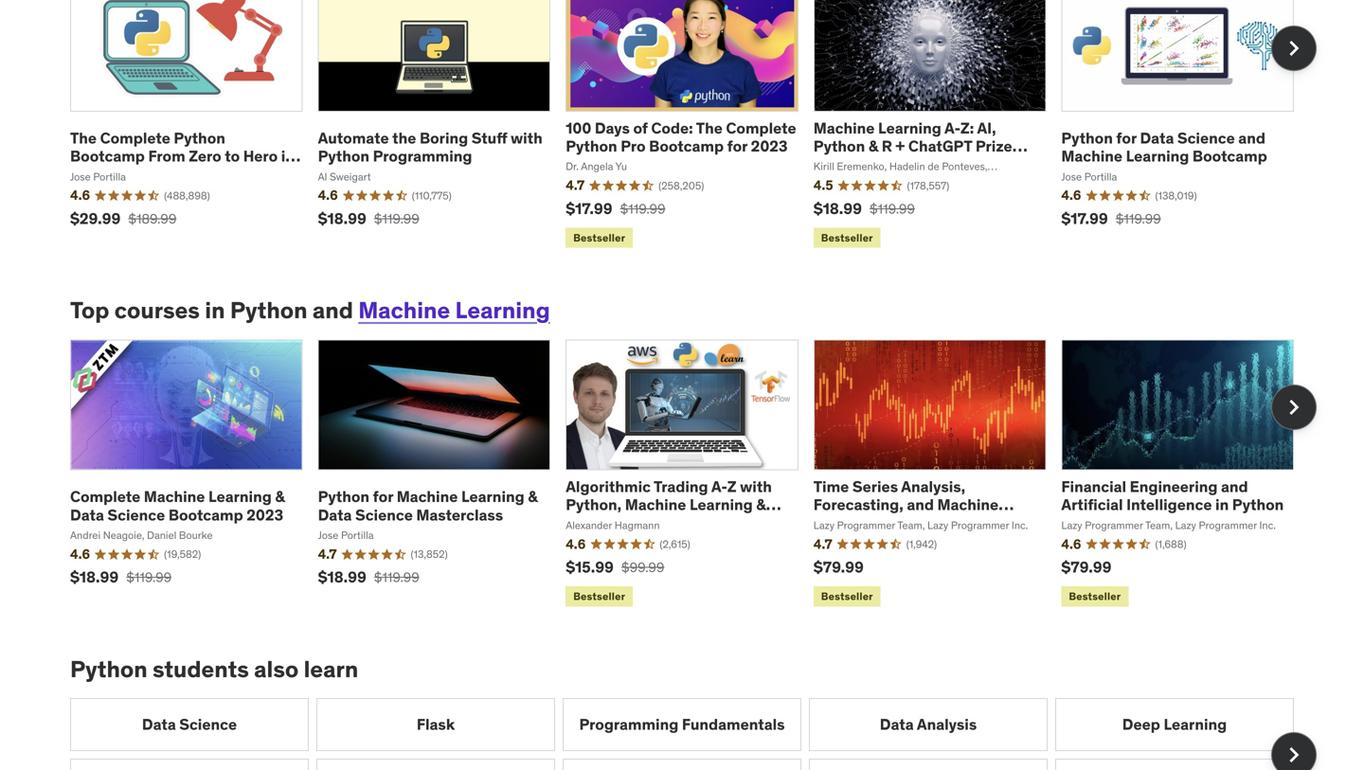 Task type: vqa. For each thing, say whether or not it's contained in the screenshot.
Complete
yes



Task type: describe. For each thing, give the bounding box(es) containing it.
science inside the python for data science and machine learning bootcamp
[[1178, 128, 1235, 148]]

pro
[[621, 136, 646, 156]]

& inside algorithmic trading a-z with python, machine learning & aws
[[756, 495, 766, 515]]

deep learning
[[1123, 715, 1227, 734]]

automate the boring stuff with python programming link
[[318, 128, 543, 166]]

learning inside complete machine learning & data science bootcamp 2023
[[208, 487, 272, 507]]

python,
[[566, 495, 622, 515]]

complete inside complete machine learning & data science bootcamp 2023
[[70, 487, 140, 507]]

boring
[[420, 128, 468, 148]]

learning inside time series analysis, forecasting, and machine learning
[[814, 514, 877, 533]]

100
[[566, 118, 592, 138]]

and for in
[[313, 296, 353, 325]]

data inside complete machine learning & data science bootcamp 2023
[[70, 505, 104, 525]]

the complete python bootcamp from zero to hero in python
[[70, 128, 295, 184]]

analysis
[[917, 715, 977, 734]]

2023 inside complete machine learning & data science bootcamp 2023
[[247, 505, 283, 525]]

financial engineering and artificial intelligence in python
[[1062, 477, 1284, 515]]

analysis,
[[901, 477, 966, 497]]

complete inside 100 days of code: the complete python pro bootcamp for 2023
[[726, 118, 797, 138]]

1 horizontal spatial programming
[[579, 715, 679, 734]]

learning inside machine learning a-z: ai, python & r + chatgpt prize [2023]
[[878, 118, 942, 138]]

1 vertical spatial in
[[205, 296, 225, 325]]

algorithmic trading a-z with python, machine learning & aws link
[[566, 477, 781, 533]]

data science link
[[70, 698, 309, 752]]

[2023]
[[814, 155, 862, 174]]

learning inside algorithmic trading a-z with python, machine learning & aws
[[690, 495, 753, 515]]

series
[[853, 477, 898, 497]]

complete machine learning & data science bootcamp 2023 link
[[70, 487, 285, 525]]

financial engineering and artificial intelligence in python link
[[1062, 477, 1284, 515]]

carousel element for python students also learn
[[70, 698, 1317, 770]]

machine learning a-z: ai, python & r + chatgpt prize [2023] link
[[814, 118, 1028, 174]]

stuff
[[472, 128, 507, 148]]

ai,
[[977, 118, 997, 138]]

deep
[[1123, 715, 1161, 734]]

courses
[[114, 296, 200, 325]]

days
[[595, 118, 630, 138]]

complete inside the complete python bootcamp from zero to hero in python
[[100, 128, 170, 148]]

python for machine learning & data science masterclass link
[[318, 487, 538, 525]]

the complete python bootcamp from zero to hero in python link
[[70, 128, 301, 184]]

the inside 100 days of code: the complete python pro bootcamp for 2023
[[696, 118, 723, 138]]

in inside financial engineering and artificial intelligence in python
[[1216, 495, 1229, 515]]

from
[[148, 146, 185, 166]]

to
[[225, 146, 240, 166]]

carousel element containing 100 days of code: the complete python pro bootcamp for 2023
[[70, 0, 1317, 252]]

100 days of code: the complete python pro bootcamp for 2023 link
[[566, 118, 797, 156]]

a- for z
[[712, 477, 728, 497]]

code:
[[651, 118, 693, 138]]

in inside the complete python bootcamp from zero to hero in python
[[281, 146, 295, 166]]

bootcamp inside 100 days of code: the complete python pro bootcamp for 2023
[[649, 136, 724, 156]]

chatgpt
[[909, 136, 973, 156]]

of
[[633, 118, 648, 138]]

python inside financial engineering and artificial intelligence in python
[[1233, 495, 1284, 515]]

intelligence
[[1127, 495, 1212, 515]]

machine inside time series analysis, forecasting, and machine learning
[[938, 495, 999, 515]]

also
[[254, 655, 299, 684]]

deep learning link
[[1056, 698, 1294, 752]]

bootcamp inside complete machine learning & data science bootcamp 2023
[[168, 505, 243, 525]]

bootcamp inside the complete python bootcamp from zero to hero in python
[[70, 146, 145, 166]]

carousel element for and
[[70, 340, 1317, 611]]

r
[[882, 136, 893, 156]]

data science
[[142, 715, 237, 734]]

machine inside the python for data science and machine learning bootcamp
[[1062, 146, 1123, 166]]

aws
[[566, 514, 601, 533]]



Task type: locate. For each thing, give the bounding box(es) containing it.
python inside python for machine learning & data science masterclass
[[318, 487, 370, 507]]

in
[[281, 146, 295, 166], [205, 296, 225, 325], [1216, 495, 1229, 515]]

and inside financial engineering and artificial intelligence in python
[[1221, 477, 1249, 497]]

flask
[[417, 715, 455, 734]]

programming
[[373, 146, 472, 166], [579, 715, 679, 734]]

python for data science and machine learning bootcamp link
[[1062, 128, 1268, 166]]

python
[[174, 128, 225, 148], [1062, 128, 1113, 148], [566, 136, 618, 156], [814, 136, 865, 156], [318, 146, 370, 166], [70, 165, 122, 184], [230, 296, 308, 325], [318, 487, 370, 507], [1233, 495, 1284, 515], [70, 655, 148, 684]]

1 vertical spatial programming
[[579, 715, 679, 734]]

1 horizontal spatial 2023
[[751, 136, 788, 156]]

with right stuff
[[511, 128, 543, 148]]

1 vertical spatial a-
[[712, 477, 728, 497]]

2023 inside 100 days of code: the complete python pro bootcamp for 2023
[[751, 136, 788, 156]]

programming fundamentals link
[[563, 698, 802, 752]]

2 vertical spatial in
[[1216, 495, 1229, 515]]

automate the boring stuff with python programming
[[318, 128, 543, 166]]

for inside python for machine learning & data science masterclass
[[373, 487, 393, 507]]

& inside complete machine learning & data science bootcamp 2023
[[275, 487, 285, 507]]

1 horizontal spatial the
[[696, 118, 723, 138]]

the inside the complete python bootcamp from zero to hero in python
[[70, 128, 97, 148]]

data inside python for machine learning & data science masterclass
[[318, 505, 352, 525]]

programming fundamentals
[[579, 715, 785, 734]]

learn
[[304, 655, 359, 684]]

science inside complete machine learning & data science bootcamp 2023
[[107, 505, 165, 525]]

a- right trading
[[712, 477, 728, 497]]

with for algorithmic trading a-z with python, machine learning & aws
[[740, 477, 772, 497]]

in right courses
[[205, 296, 225, 325]]

next image for python students also learn
[[1279, 740, 1310, 770]]

the
[[696, 118, 723, 138], [70, 128, 97, 148]]

science
[[1178, 128, 1235, 148], [107, 505, 165, 525], [355, 505, 413, 525], [179, 715, 237, 734]]

0 horizontal spatial 2023
[[247, 505, 283, 525]]

algorithmic trading a-z with python, machine learning & aws
[[566, 477, 772, 533]]

0 vertical spatial in
[[281, 146, 295, 166]]

data analysis link
[[809, 698, 1048, 752]]

1 horizontal spatial a-
[[945, 118, 961, 138]]

flask link
[[317, 698, 555, 752]]

time
[[814, 477, 849, 497]]

carousel element
[[70, 0, 1317, 252], [70, 340, 1317, 611], [70, 698, 1317, 770]]

0 vertical spatial with
[[511, 128, 543, 148]]

data inside the python for data science and machine learning bootcamp
[[1140, 128, 1174, 148]]

fundamentals
[[682, 715, 785, 734]]

z:
[[961, 118, 974, 138]]

+
[[896, 136, 905, 156]]

1 vertical spatial carousel element
[[70, 340, 1317, 611]]

top courses in python and machine learning
[[70, 296, 550, 325]]

learning inside deep learning link
[[1164, 715, 1227, 734]]

0 vertical spatial programming
[[373, 146, 472, 166]]

1 vertical spatial 2023
[[247, 505, 283, 525]]

1 horizontal spatial for
[[727, 136, 748, 156]]

for for python for data science and machine learning bootcamp
[[1117, 128, 1137, 148]]

1 horizontal spatial with
[[740, 477, 772, 497]]

machine inside python for machine learning & data science masterclass
[[397, 487, 458, 507]]

& inside python for machine learning & data science masterclass
[[528, 487, 538, 507]]

complete machine learning & data science bootcamp 2023
[[70, 487, 285, 525]]

0 vertical spatial a-
[[945, 118, 961, 138]]

&
[[869, 136, 879, 156], [275, 487, 285, 507], [528, 487, 538, 507], [756, 495, 766, 515]]

a- inside algorithmic trading a-z with python, machine learning & aws
[[712, 477, 728, 497]]

machine learning a-z: ai, python & r + chatgpt prize [2023]
[[814, 118, 1013, 174]]

data
[[1140, 128, 1174, 148], [70, 505, 104, 525], [318, 505, 352, 525], [142, 715, 176, 734], [880, 715, 914, 734]]

python inside automate the boring stuff with python programming
[[318, 146, 370, 166]]

1 horizontal spatial in
[[281, 146, 295, 166]]

a-
[[945, 118, 961, 138], [712, 477, 728, 497]]

python inside 100 days of code: the complete python pro bootcamp for 2023
[[566, 136, 618, 156]]

learning
[[878, 118, 942, 138], [1126, 146, 1190, 166], [455, 296, 550, 325], [208, 487, 272, 507], [461, 487, 525, 507], [690, 495, 753, 515], [814, 514, 877, 533], [1164, 715, 1227, 734]]

and inside the python for data science and machine learning bootcamp
[[1239, 128, 1266, 148]]

2 next image from the top
[[1279, 392, 1310, 423]]

with for automate the boring stuff with python programming
[[511, 128, 543, 148]]

learning inside python for machine learning & data science masterclass
[[461, 487, 525, 507]]

the left from
[[70, 128, 97, 148]]

machine inside complete machine learning & data science bootcamp 2023
[[144, 487, 205, 507]]

0 vertical spatial carousel element
[[70, 0, 1317, 252]]

2 carousel element from the top
[[70, 340, 1317, 611]]

time series analysis, forecasting, and machine learning
[[814, 477, 999, 533]]

2023
[[751, 136, 788, 156], [247, 505, 283, 525]]

python inside machine learning a-z: ai, python & r + chatgpt prize [2023]
[[814, 136, 865, 156]]

engineering
[[1130, 477, 1218, 497]]

complete
[[726, 118, 797, 138], [100, 128, 170, 148], [70, 487, 140, 507]]

0 horizontal spatial with
[[511, 128, 543, 148]]

time series analysis, forecasting, and machine learning link
[[814, 477, 1014, 533]]

students
[[153, 655, 249, 684]]

1 vertical spatial next image
[[1279, 392, 1310, 423]]

2 vertical spatial next image
[[1279, 740, 1310, 770]]

3 carousel element from the top
[[70, 698, 1317, 770]]

and inside time series analysis, forecasting, and machine learning
[[907, 495, 934, 515]]

masterclass
[[416, 505, 503, 525]]

with inside automate the boring stuff with python programming
[[511, 128, 543, 148]]

a- for z:
[[945, 118, 961, 138]]

prize
[[976, 136, 1013, 156]]

machine inside algorithmic trading a-z with python, machine learning & aws
[[625, 495, 686, 515]]

z
[[727, 477, 737, 497]]

machine inside machine learning a-z: ai, python & r + chatgpt prize [2023]
[[814, 118, 875, 138]]

carousel element containing algorithmic trading a-z with python, machine learning & aws
[[70, 340, 1317, 611]]

science inside python for machine learning & data science masterclass
[[355, 505, 413, 525]]

for inside 100 days of code: the complete python pro bootcamp for 2023
[[727, 136, 748, 156]]

1 vertical spatial with
[[740, 477, 772, 497]]

with right the z
[[740, 477, 772, 497]]

and
[[1239, 128, 1266, 148], [313, 296, 353, 325], [1221, 477, 1249, 497], [907, 495, 934, 515]]

hero
[[243, 146, 278, 166]]

0 horizontal spatial programming
[[373, 146, 472, 166]]

trading
[[654, 477, 708, 497]]

artificial
[[1062, 495, 1123, 515]]

1 next image from the top
[[1279, 33, 1310, 64]]

python for data science and machine learning bootcamp
[[1062, 128, 1268, 166]]

algorithmic
[[566, 477, 651, 497]]

for for python for machine learning & data science masterclass
[[373, 487, 393, 507]]

1 carousel element from the top
[[70, 0, 1317, 252]]

learning inside the python for data science and machine learning bootcamp
[[1126, 146, 1190, 166]]

0 horizontal spatial in
[[205, 296, 225, 325]]

100 days of code: the complete python pro bootcamp for 2023
[[566, 118, 797, 156]]

2 horizontal spatial in
[[1216, 495, 1229, 515]]

and for data
[[1239, 128, 1266, 148]]

0 horizontal spatial for
[[373, 487, 393, 507]]

0 horizontal spatial a-
[[712, 477, 728, 497]]

financial
[[1062, 477, 1127, 497]]

and for analysis,
[[907, 495, 934, 515]]

in right "intelligence" at the right bottom of page
[[1216, 495, 1229, 515]]

the right the code:
[[696, 118, 723, 138]]

for inside the python for data science and machine learning bootcamp
[[1117, 128, 1137, 148]]

forecasting,
[[814, 495, 904, 515]]

2 vertical spatial carousel element
[[70, 698, 1317, 770]]

the
[[392, 128, 416, 148]]

a- left ai,
[[945, 118, 961, 138]]

& inside machine learning a-z: ai, python & r + chatgpt prize [2023]
[[869, 136, 879, 156]]

3 next image from the top
[[1279, 740, 1310, 770]]

zero
[[189, 146, 221, 166]]

machine learning link
[[358, 296, 550, 325]]

0 vertical spatial next image
[[1279, 33, 1310, 64]]

2 horizontal spatial for
[[1117, 128, 1137, 148]]

bootcamp inside the python for data science and machine learning bootcamp
[[1193, 146, 1268, 166]]

carousel element containing data science
[[70, 698, 1317, 770]]

python inside the python for data science and machine learning bootcamp
[[1062, 128, 1113, 148]]

python for machine learning & data science masterclass
[[318, 487, 538, 525]]

automate
[[318, 128, 389, 148]]

next image
[[1279, 33, 1310, 64], [1279, 392, 1310, 423], [1279, 740, 1310, 770]]

top
[[70, 296, 109, 325]]

for
[[1117, 128, 1137, 148], [727, 136, 748, 156], [373, 487, 393, 507]]

with
[[511, 128, 543, 148], [740, 477, 772, 497]]

0 vertical spatial 2023
[[751, 136, 788, 156]]

bootcamp
[[649, 136, 724, 156], [70, 146, 145, 166], [1193, 146, 1268, 166], [168, 505, 243, 525]]

a- inside machine learning a-z: ai, python & r + chatgpt prize [2023]
[[945, 118, 961, 138]]

programming inside automate the boring stuff with python programming
[[373, 146, 472, 166]]

0 horizontal spatial the
[[70, 128, 97, 148]]

python students also learn
[[70, 655, 359, 684]]

data analysis
[[880, 715, 977, 734]]

next image for and
[[1279, 392, 1310, 423]]

machine
[[814, 118, 875, 138], [1062, 146, 1123, 166], [358, 296, 450, 325], [144, 487, 205, 507], [397, 487, 458, 507], [625, 495, 686, 515], [938, 495, 999, 515]]

in right "hero" at the top of the page
[[281, 146, 295, 166]]

with inside algorithmic trading a-z with python, machine learning & aws
[[740, 477, 772, 497]]



